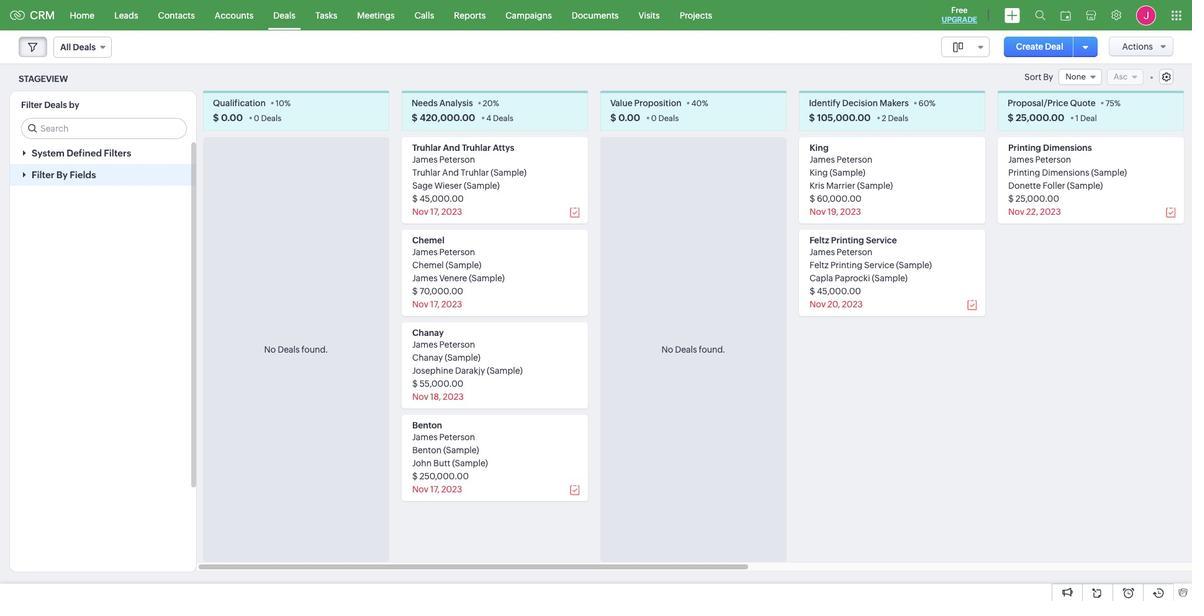 Task type: describe. For each thing, give the bounding box(es) containing it.
printing dimensions james peterson printing dimensions (sample) donette foller (sample) $ 25,000.00 nov 22, 2023
[[1009, 143, 1127, 217]]

1 vertical spatial service
[[864, 260, 895, 270]]

(sample) up josephine darakjy (sample) link
[[445, 353, 481, 363]]

$ 0.00 for qualification
[[213, 113, 243, 123]]

leads link
[[104, 0, 148, 30]]

decision
[[843, 98, 878, 108]]

kris
[[810, 181, 825, 191]]

deals inside deals link
[[273, 10, 296, 20]]

1 vertical spatial and
[[442, 168, 459, 178]]

17, inside truhlar and truhlar attys james peterson truhlar and truhlar (sample) sage wieser (sample) $ 45,000.00 nov 17, 2023
[[430, 207, 440, 217]]

venere
[[439, 273, 467, 283]]

chanay james peterson chanay (sample) josephine darakjy (sample) $ 55,000.00 nov 18, 2023
[[412, 328, 523, 402]]

chanay link
[[412, 328, 444, 338]]

james down chemel link
[[412, 247, 438, 257]]

% for qualification
[[284, 99, 291, 108]]

printing up donette
[[1009, 168, 1041, 178]]

james inside printing dimensions james peterson printing dimensions (sample) donette foller (sample) $ 25,000.00 nov 22, 2023
[[1009, 155, 1034, 165]]

(sample) down the feltz printing service (sample) link
[[872, 273, 908, 283]]

free upgrade
[[942, 6, 978, 24]]

foller
[[1043, 181, 1066, 191]]

deal for create deal
[[1045, 42, 1064, 52]]

upgrade
[[942, 16, 978, 24]]

$ inside chanay james peterson chanay (sample) josephine darakjy (sample) $ 55,000.00 nov 18, 2023
[[412, 379, 418, 389]]

(sample) right darakjy
[[487, 366, 523, 376]]

james inside chanay james peterson chanay (sample) josephine darakjy (sample) $ 55,000.00 nov 18, 2023
[[412, 340, 438, 350]]

feltz printing service link
[[810, 236, 897, 246]]

45,000.00 inside feltz printing service james peterson feltz printing service (sample) capla paprocki (sample) $ 45,000.00 nov 20, 2023
[[817, 286, 861, 296]]

king link
[[810, 143, 829, 153]]

value proposition
[[611, 98, 682, 108]]

1 25,000.00 from the top
[[1016, 113, 1065, 123]]

create
[[1016, 42, 1044, 52]]

james up '70,000.00'
[[412, 273, 438, 283]]

10
[[276, 99, 284, 108]]

70,000.00
[[420, 286, 463, 296]]

1 vertical spatial dimensions
[[1042, 168, 1090, 178]]

truhlar up the sage
[[412, 168, 441, 178]]

2 benton from the top
[[412, 445, 442, 455]]

accounts link
[[205, 0, 264, 30]]

no for value proposition
[[662, 345, 673, 355]]

peterson inside printing dimensions james peterson printing dimensions (sample) donette foller (sample) $ 25,000.00 nov 22, 2023
[[1036, 155, 1072, 165]]

system defined filters button
[[10, 142, 196, 164]]

(sample) down truhlar and truhlar (sample) link
[[464, 181, 500, 191]]

deals inside all deals field
[[73, 42, 96, 52]]

1 feltz from the top
[[810, 236, 829, 246]]

proposal/price quote
[[1008, 98, 1096, 108]]

by
[[69, 100, 79, 110]]

printing dimensions (sample) link
[[1009, 168, 1127, 178]]

$ inside chemel james peterson chemel (sample) james venere (sample) $ 70,000.00 nov 17, 2023
[[412, 286, 418, 296]]

peterson inside truhlar and truhlar attys james peterson truhlar and truhlar (sample) sage wieser (sample) $ 45,000.00 nov 17, 2023
[[439, 155, 475, 165]]

(sample) up john butt (sample) link
[[443, 445, 479, 455]]

20,
[[828, 300, 840, 309]]

0 for value proposition
[[651, 114, 657, 123]]

actions
[[1123, 42, 1153, 52]]

(sample) up kris marrier (sample) link
[[830, 168, 866, 178]]

chemel (sample) link
[[412, 260, 482, 270]]

nov inside benton james peterson benton (sample) john butt (sample) $ 250,000.00 nov 17, 2023
[[412, 485, 429, 495]]

filter for filter by fields
[[32, 170, 54, 180]]

nov inside chemel james peterson chemel (sample) james venere (sample) $ 70,000.00 nov 17, 2023
[[412, 300, 429, 309]]

22,
[[1027, 207, 1039, 217]]

james inside "king james peterson king (sample) kris marrier (sample) $ 60,000.00 nov 19, 2023"
[[810, 155, 835, 165]]

system
[[32, 148, 65, 159]]

$ inside printing dimensions james peterson printing dimensions (sample) donette foller (sample) $ 25,000.00 nov 22, 2023
[[1009, 194, 1014, 204]]

profile image
[[1137, 5, 1156, 25]]

projects link
[[670, 0, 722, 30]]

$ down proposal/price
[[1008, 113, 1014, 123]]

1 chanay from the top
[[412, 328, 444, 338]]

0 vertical spatial and
[[443, 143, 460, 153]]

peterson inside benton james peterson benton (sample) john butt (sample) $ 250,000.00 nov 17, 2023
[[439, 432, 475, 442]]

reports link
[[444, 0, 496, 30]]

campaigns link
[[496, 0, 562, 30]]

size image
[[953, 42, 963, 53]]

2 king from the top
[[810, 168, 828, 178]]

$ 0.00 for value proposition
[[611, 113, 640, 123]]

create menu element
[[997, 0, 1028, 30]]

(sample) right marrier
[[857, 181, 893, 191]]

4
[[486, 114, 491, 123]]

55,000.00
[[420, 379, 464, 389]]

10 %
[[276, 99, 291, 108]]

projects
[[680, 10, 713, 20]]

nov inside "king james peterson king (sample) kris marrier (sample) $ 60,000.00 nov 19, 2023"
[[810, 207, 826, 217]]

(sample) up james venere (sample) link
[[446, 260, 482, 270]]

crm
[[30, 9, 55, 22]]

printing down 19,
[[831, 236, 864, 246]]

benton james peterson benton (sample) john butt (sample) $ 250,000.00 nov 17, 2023
[[412, 421, 488, 495]]

analysis
[[440, 98, 473, 108]]

(sample) down benton (sample) link
[[452, 459, 488, 468]]

truhlar and truhlar attys link
[[412, 143, 514, 153]]

value
[[611, 98, 633, 108]]

defined
[[67, 148, 102, 159]]

0 vertical spatial service
[[866, 236, 897, 246]]

tasks link
[[306, 0, 347, 30]]

accounts
[[215, 10, 254, 20]]

17, for chemel
[[430, 300, 440, 309]]

create deal
[[1016, 42, 1064, 52]]

% for proposal/price quote
[[1115, 99, 1121, 108]]

needs
[[412, 98, 438, 108]]

$ 105,000.00
[[809, 113, 871, 123]]

$ inside feltz printing service james peterson feltz printing service (sample) capla paprocki (sample) $ 45,000.00 nov 20, 2023
[[810, 286, 815, 296]]

$ 420,000.00
[[412, 113, 475, 123]]

no deals found. for qualification
[[264, 345, 328, 355]]

found. for value proposition
[[699, 345, 726, 355]]

king (sample) link
[[810, 168, 866, 178]]

$ inside truhlar and truhlar attys james peterson truhlar and truhlar (sample) sage wieser (sample) $ 45,000.00 nov 17, 2023
[[412, 194, 418, 204]]

search image
[[1035, 10, 1046, 20]]

0 deals for qualification
[[254, 114, 282, 123]]

None field
[[1059, 69, 1102, 85]]

benton link
[[412, 421, 442, 431]]

250,000.00
[[420, 472, 469, 482]]

calls
[[415, 10, 434, 20]]

king james peterson king (sample) kris marrier (sample) $ 60,000.00 nov 19, 2023
[[810, 143, 893, 217]]

45,000.00 inside truhlar and truhlar attys james peterson truhlar and truhlar (sample) sage wieser (sample) $ 45,000.00 nov 17, 2023
[[420, 194, 464, 204]]

nov inside chanay james peterson chanay (sample) josephine darakjy (sample) $ 55,000.00 nov 18, 2023
[[412, 392, 429, 402]]

john butt (sample) link
[[412, 459, 488, 468]]

sage wieser (sample) link
[[412, 181, 500, 191]]

reports
[[454, 10, 486, 20]]

nov inside printing dimensions james peterson printing dimensions (sample) donette foller (sample) $ 25,000.00 nov 22, 2023
[[1009, 207, 1025, 217]]

qualification
[[213, 98, 266, 108]]

0.00 for qualification
[[221, 113, 243, 123]]

2023 inside benton james peterson benton (sample) john butt (sample) $ 250,000.00 nov 17, 2023
[[441, 485, 462, 495]]

sort
[[1025, 72, 1042, 82]]

% for identify decision makers
[[929, 99, 936, 108]]

truhlar up truhlar and truhlar (sample) link
[[462, 143, 491, 153]]

meetings
[[357, 10, 395, 20]]

20
[[483, 99, 493, 108]]

truhlar up 'sage wieser (sample)' link
[[461, 168, 489, 178]]

identify
[[809, 98, 841, 108]]

40 %
[[692, 99, 708, 108]]

kris marrier (sample) link
[[810, 181, 893, 191]]

josephine darakjy (sample) link
[[412, 366, 523, 376]]

feltz printing service james peterson feltz printing service (sample) capla paprocki (sample) $ 45,000.00 nov 20, 2023
[[810, 236, 932, 309]]

home
[[70, 10, 94, 20]]

2023 inside truhlar and truhlar attys james peterson truhlar and truhlar (sample) sage wieser (sample) $ 45,000.00 nov 17, 2023
[[441, 207, 462, 217]]

chemel james peterson chemel (sample) james venere (sample) $ 70,000.00 nov 17, 2023
[[412, 236, 505, 309]]

4 deals
[[486, 114, 514, 123]]

(sample) down printing dimensions (sample) link
[[1067, 181, 1103, 191]]

benton (sample) link
[[412, 445, 479, 455]]

proposal/price
[[1008, 98, 1069, 108]]

contacts
[[158, 10, 195, 20]]

$ down needs
[[412, 113, 418, 123]]

peterson inside feltz printing service james peterson feltz printing service (sample) capla paprocki (sample) $ 45,000.00 nov 20, 2023
[[837, 247, 873, 257]]

filter for filter deals by
[[21, 100, 42, 110]]

0 for qualification
[[254, 114, 259, 123]]

truhlar and truhlar (sample) link
[[412, 168, 527, 178]]

0 deals for value proposition
[[651, 114, 679, 123]]

campaigns
[[506, 10, 552, 20]]

18,
[[430, 392, 441, 402]]

documents link
[[562, 0, 629, 30]]

printing dimensions link
[[1009, 143, 1092, 153]]

2 feltz from the top
[[810, 260, 829, 270]]

75 %
[[1106, 99, 1121, 108]]

capla paprocki (sample) link
[[810, 273, 908, 283]]

crm link
[[10, 9, 55, 22]]

75
[[1106, 99, 1115, 108]]

60 %
[[919, 99, 936, 108]]

needs analysis
[[412, 98, 473, 108]]

free
[[952, 6, 968, 15]]



Task type: locate. For each thing, give the bounding box(es) containing it.
peterson down feltz printing service link
[[837, 247, 873, 257]]

40
[[692, 99, 702, 108]]

1 found. from the left
[[302, 345, 328, 355]]

(sample) up capla paprocki (sample) link
[[896, 260, 932, 270]]

filter deals by
[[21, 100, 79, 110]]

17, down '70,000.00'
[[430, 300, 440, 309]]

2 0.00 from the left
[[619, 113, 640, 123]]

1 chemel from the top
[[412, 236, 445, 246]]

by for filter
[[56, 170, 68, 180]]

benton down 18,
[[412, 421, 442, 431]]

no deals found. for value proposition
[[662, 345, 726, 355]]

all
[[60, 42, 71, 52]]

$ down qualification
[[213, 113, 219, 123]]

dimensions up printing dimensions (sample) link
[[1043, 143, 1092, 153]]

james inside truhlar and truhlar attys james peterson truhlar and truhlar (sample) sage wieser (sample) $ 45,000.00 nov 17, 2023
[[412, 155, 438, 165]]

45,000.00 down wieser
[[420, 194, 464, 204]]

0 vertical spatial dimensions
[[1043, 143, 1092, 153]]

printing down $ 25,000.00
[[1009, 143, 1042, 153]]

2023 inside "king james peterson king (sample) kris marrier (sample) $ 60,000.00 nov 19, 2023"
[[840, 207, 861, 217]]

0 vertical spatial benton
[[412, 421, 442, 431]]

0 vertical spatial 45,000.00
[[420, 194, 464, 204]]

deal for 1 deal
[[1081, 114, 1097, 123]]

makers
[[880, 98, 909, 108]]

1 king from the top
[[810, 143, 829, 153]]

contacts link
[[148, 0, 205, 30]]

0 vertical spatial filter
[[21, 100, 42, 110]]

(sample)
[[491, 168, 527, 178], [830, 168, 866, 178], [1092, 168, 1127, 178], [464, 181, 500, 191], [857, 181, 893, 191], [1067, 181, 1103, 191], [446, 260, 482, 270], [896, 260, 932, 270], [469, 273, 505, 283], [872, 273, 908, 283], [445, 353, 481, 363], [487, 366, 523, 376], [443, 445, 479, 455], [452, 459, 488, 468]]

0.00
[[221, 113, 243, 123], [619, 113, 640, 123]]

benton
[[412, 421, 442, 431], [412, 445, 442, 455]]

$ down the sage
[[412, 194, 418, 204]]

0 vertical spatial 17,
[[430, 207, 440, 217]]

$ down value
[[611, 113, 616, 123]]

20 %
[[483, 99, 499, 108]]

chanay up 'chanay (sample)' link
[[412, 328, 444, 338]]

1 horizontal spatial 45,000.00
[[817, 286, 861, 296]]

% right qualification
[[284, 99, 291, 108]]

filter by fields button
[[10, 164, 196, 186]]

0 down qualification
[[254, 114, 259, 123]]

nov inside feltz printing service james peterson feltz printing service (sample) capla paprocki (sample) $ 45,000.00 nov 20, 2023
[[810, 300, 826, 309]]

nov left 20,
[[810, 300, 826, 309]]

1 0 deals from the left
[[254, 114, 282, 123]]

meetings link
[[347, 0, 405, 30]]

2023 inside feltz printing service james peterson feltz printing service (sample) capla paprocki (sample) $ 45,000.00 nov 20, 2023
[[842, 300, 863, 309]]

0 horizontal spatial deal
[[1045, 42, 1064, 52]]

1 vertical spatial chanay
[[412, 353, 443, 363]]

peterson up 'chanay (sample)' link
[[439, 340, 475, 350]]

james down chanay link at left
[[412, 340, 438, 350]]

2 chanay from the top
[[412, 353, 443, 363]]

0.00 down qualification
[[221, 113, 243, 123]]

0 horizontal spatial 0
[[254, 114, 259, 123]]

1
[[1076, 114, 1079, 123]]

2 % from the left
[[493, 99, 499, 108]]

% right 'makers'
[[929, 99, 936, 108]]

truhlar
[[412, 143, 441, 153], [462, 143, 491, 153], [412, 168, 441, 178], [461, 168, 489, 178]]

peterson inside chemel james peterson chemel (sample) james venere (sample) $ 70,000.00 nov 17, 2023
[[439, 247, 475, 257]]

$ left '70,000.00'
[[412, 286, 418, 296]]

filter
[[21, 100, 42, 110], [32, 170, 54, 180]]

nov down the sage
[[412, 207, 429, 217]]

1 % from the left
[[284, 99, 291, 108]]

nov inside truhlar and truhlar attys james peterson truhlar and truhlar (sample) sage wieser (sample) $ 45,000.00 nov 17, 2023
[[412, 207, 429, 217]]

2 vertical spatial 17,
[[430, 485, 440, 495]]

stageview
[[19, 74, 68, 84]]

james venere (sample) link
[[412, 273, 505, 283]]

0 horizontal spatial by
[[56, 170, 68, 180]]

peterson up king (sample) link
[[837, 155, 873, 165]]

0 vertical spatial feltz
[[810, 236, 829, 246]]

3 % from the left
[[702, 99, 708, 108]]

1 0 from the left
[[254, 114, 259, 123]]

king up the kris
[[810, 168, 828, 178]]

0.00 for value proposition
[[619, 113, 640, 123]]

by
[[1043, 72, 1054, 82], [56, 170, 68, 180]]

wieser
[[435, 181, 462, 191]]

0 deals down proposition
[[651, 114, 679, 123]]

Search text field
[[22, 119, 186, 139]]

60
[[919, 99, 929, 108]]

james inside feltz printing service james peterson feltz printing service (sample) capla paprocki (sample) $ 45,000.00 nov 20, 2023
[[810, 247, 835, 257]]

2023 right 20,
[[842, 300, 863, 309]]

17, down 250,000.00
[[430, 485, 440, 495]]

no for qualification
[[264, 345, 276, 355]]

josephine
[[412, 366, 453, 376]]

james
[[412, 155, 438, 165], [810, 155, 835, 165], [1009, 155, 1034, 165], [412, 247, 438, 257], [810, 247, 835, 257], [412, 273, 438, 283], [412, 340, 438, 350], [412, 432, 438, 442]]

create menu image
[[1005, 8, 1020, 23]]

identify decision makers
[[809, 98, 909, 108]]

system defined filters
[[32, 148, 131, 159]]

create deal button
[[1004, 37, 1076, 57]]

profile element
[[1129, 0, 1164, 30]]

by for sort
[[1043, 72, 1054, 82]]

25,000.00
[[1016, 113, 1065, 123], [1016, 194, 1060, 204]]

0 deals down 10 at the top of page
[[254, 114, 282, 123]]

105,000.00
[[817, 113, 871, 123]]

$ down josephine
[[412, 379, 418, 389]]

1 0.00 from the left
[[221, 113, 243, 123]]

2 25,000.00 from the top
[[1016, 194, 1060, 204]]

nov left 18,
[[412, 392, 429, 402]]

1 vertical spatial 17,
[[430, 300, 440, 309]]

1 17, from the top
[[430, 207, 440, 217]]

17, inside benton james peterson benton (sample) john butt (sample) $ 250,000.00 nov 17, 2023
[[430, 485, 440, 495]]

25,000.00 inside printing dimensions james peterson printing dimensions (sample) donette foller (sample) $ 25,000.00 nov 22, 2023
[[1016, 194, 1060, 204]]

chanay (sample) link
[[412, 353, 481, 363]]

2023 down '55,000.00'
[[443, 392, 464, 402]]

60,000.00
[[817, 194, 862, 204]]

home link
[[60, 0, 104, 30]]

2 chemel from the top
[[412, 260, 444, 270]]

$ 0.00 down value
[[611, 113, 640, 123]]

found. for qualification
[[302, 345, 328, 355]]

2 no from the left
[[662, 345, 673, 355]]

deal inside create deal button
[[1045, 42, 1064, 52]]

2023 inside printing dimensions james peterson printing dimensions (sample) donette foller (sample) $ 25,000.00 nov 22, 2023
[[1040, 207, 1061, 217]]

deal right 1
[[1081, 114, 1097, 123]]

19,
[[828, 207, 839, 217]]

darakjy
[[455, 366, 485, 376]]

25,000.00 down proposal/price
[[1016, 113, 1065, 123]]

no deals found.
[[264, 345, 328, 355], [662, 345, 726, 355]]

deal right create
[[1045, 42, 1064, 52]]

feltz down 19,
[[810, 236, 829, 246]]

peterson down truhlar and truhlar attys link
[[439, 155, 475, 165]]

documents
[[572, 10, 619, 20]]

2023 down 60,000.00
[[840, 207, 861, 217]]

paprocki
[[835, 273, 870, 283]]

james inside benton james peterson benton (sample) john butt (sample) $ 250,000.00 nov 17, 2023
[[412, 432, 438, 442]]

nov left 22,
[[1009, 207, 1025, 217]]

2 found. from the left
[[699, 345, 726, 355]]

1 $ 0.00 from the left
[[213, 113, 243, 123]]

0 vertical spatial by
[[1043, 72, 1054, 82]]

peterson down printing dimensions "link"
[[1036, 155, 1072, 165]]

dimensions up donette foller (sample) link
[[1042, 168, 1090, 178]]

none
[[1066, 72, 1086, 81]]

by right 'sort' at right top
[[1043, 72, 1054, 82]]

$ inside benton james peterson benton (sample) john butt (sample) $ 250,000.00 nov 17, 2023
[[412, 472, 418, 482]]

0 horizontal spatial no deals found.
[[264, 345, 328, 355]]

$ 25,000.00
[[1008, 113, 1065, 123]]

17, down the sage
[[430, 207, 440, 217]]

feltz up capla at the top of page
[[810, 260, 829, 270]]

1 no from the left
[[264, 345, 276, 355]]

1 vertical spatial 25,000.00
[[1016, 194, 1060, 204]]

2 deals
[[882, 114, 909, 123]]

james down benton link
[[412, 432, 438, 442]]

sort by
[[1025, 72, 1054, 82]]

(sample) down the attys
[[491, 168, 527, 178]]

feltz
[[810, 236, 829, 246], [810, 260, 829, 270]]

$ down john
[[412, 472, 418, 482]]

dimensions
[[1043, 143, 1092, 153], [1042, 168, 1090, 178]]

marrier
[[827, 181, 856, 191]]

1 horizontal spatial no
[[662, 345, 673, 355]]

peterson up the chemel (sample) "link"
[[439, 247, 475, 257]]

nov down john
[[412, 485, 429, 495]]

0.00 down value
[[619, 113, 640, 123]]

5 % from the left
[[1115, 99, 1121, 108]]

17, inside chemel james peterson chemel (sample) james venere (sample) $ 70,000.00 nov 17, 2023
[[430, 300, 440, 309]]

2023 down '70,000.00'
[[441, 300, 462, 309]]

king up king (sample) link
[[810, 143, 829, 153]]

0 horizontal spatial 0.00
[[221, 113, 243, 123]]

leads
[[114, 10, 138, 20]]

king
[[810, 143, 829, 153], [810, 168, 828, 178]]

17, for benton
[[430, 485, 440, 495]]

nov down '70,000.00'
[[412, 300, 429, 309]]

filter down stageview
[[21, 100, 42, 110]]

2023
[[441, 207, 462, 217], [840, 207, 861, 217], [1040, 207, 1061, 217], [441, 300, 462, 309], [842, 300, 863, 309], [443, 392, 464, 402], [441, 485, 462, 495]]

chanay up josephine
[[412, 353, 443, 363]]

0 horizontal spatial 45,000.00
[[420, 194, 464, 204]]

quote
[[1070, 98, 1096, 108]]

2 $ 0.00 from the left
[[611, 113, 640, 123]]

% right proposition
[[702, 99, 708, 108]]

printing up the paprocki
[[831, 260, 863, 270]]

2023 right 22,
[[1040, 207, 1061, 217]]

0 horizontal spatial 0 deals
[[254, 114, 282, 123]]

1 vertical spatial filter
[[32, 170, 54, 180]]

0 horizontal spatial no
[[264, 345, 276, 355]]

and up wieser
[[442, 168, 459, 178]]

0 vertical spatial chanay
[[412, 328, 444, 338]]

% right quote at the right top of the page
[[1115, 99, 1121, 108]]

1 horizontal spatial no deals found.
[[662, 345, 726, 355]]

all deals
[[60, 42, 96, 52]]

$ down the kris
[[810, 194, 815, 204]]

0 horizontal spatial found.
[[302, 345, 328, 355]]

0 vertical spatial deal
[[1045, 42, 1064, 52]]

3 17, from the top
[[430, 485, 440, 495]]

1 horizontal spatial by
[[1043, 72, 1054, 82]]

2023 inside chanay james peterson chanay (sample) josephine darakjy (sample) $ 55,000.00 nov 18, 2023
[[443, 392, 464, 402]]

2
[[882, 114, 887, 123]]

peterson up benton (sample) link
[[439, 432, 475, 442]]

2 17, from the top
[[430, 300, 440, 309]]

john
[[412, 459, 432, 468]]

0 vertical spatial chemel
[[412, 236, 445, 246]]

2023 down wieser
[[441, 207, 462, 217]]

0 vertical spatial king
[[810, 143, 829, 153]]

0 horizontal spatial $ 0.00
[[213, 113, 243, 123]]

deal
[[1045, 42, 1064, 52], [1081, 114, 1097, 123]]

1 vertical spatial benton
[[412, 445, 442, 455]]

chemel link
[[412, 236, 445, 246]]

1 horizontal spatial 0
[[651, 114, 657, 123]]

$ down identify
[[809, 113, 815, 123]]

2 no deals found. from the left
[[662, 345, 726, 355]]

4 % from the left
[[929, 99, 936, 108]]

peterson
[[439, 155, 475, 165], [837, 155, 873, 165], [1036, 155, 1072, 165], [439, 247, 475, 257], [837, 247, 873, 257], [439, 340, 475, 350], [439, 432, 475, 442]]

% for needs analysis
[[493, 99, 499, 108]]

1 horizontal spatial deal
[[1081, 114, 1097, 123]]

james up capla at the top of page
[[810, 247, 835, 257]]

1 horizontal spatial 0 deals
[[651, 114, 679, 123]]

1 deal
[[1076, 114, 1097, 123]]

2023 inside chemel james peterson chemel (sample) james venere (sample) $ 70,000.00 nov 17, 2023
[[441, 300, 462, 309]]

1 vertical spatial chemel
[[412, 260, 444, 270]]

james up donette
[[1009, 155, 1034, 165]]

$ inside "king james peterson king (sample) kris marrier (sample) $ 60,000.00 nov 19, 2023"
[[810, 194, 815, 204]]

2 0 from the left
[[651, 114, 657, 123]]

% for value proposition
[[702, 99, 708, 108]]

$ down capla at the top of page
[[810, 286, 815, 296]]

1 no deals found. from the left
[[264, 345, 328, 355]]

and down 420,000.00
[[443, 143, 460, 153]]

filter by fields
[[32, 170, 96, 180]]

$ 0.00 down qualification
[[213, 113, 243, 123]]

benton up john
[[412, 445, 442, 455]]

calendar image
[[1061, 10, 1071, 20]]

deals
[[273, 10, 296, 20], [73, 42, 96, 52], [44, 100, 67, 110], [261, 114, 282, 123], [493, 114, 514, 123], [659, 114, 679, 123], [888, 114, 909, 123], [278, 345, 300, 355], [675, 345, 697, 355]]

1 vertical spatial deal
[[1081, 114, 1097, 123]]

45,000.00 up 20,
[[817, 286, 861, 296]]

donette foller (sample) link
[[1009, 181, 1103, 191]]

feltz printing service (sample) link
[[810, 260, 932, 270]]

2 0 deals from the left
[[651, 114, 679, 123]]

search element
[[1028, 0, 1053, 30]]

truhlar down $ 420,000.00 at top left
[[412, 143, 441, 153]]

james down king link
[[810, 155, 835, 165]]

by left fields
[[56, 170, 68, 180]]

25,000.00 up 22,
[[1016, 194, 1060, 204]]

1 benton from the top
[[412, 421, 442, 431]]

1 vertical spatial by
[[56, 170, 68, 180]]

1 horizontal spatial $ 0.00
[[611, 113, 640, 123]]

filter down the system
[[32, 170, 54, 180]]

0 vertical spatial 25,000.00
[[1016, 113, 1065, 123]]

calls link
[[405, 0, 444, 30]]

service up capla paprocki (sample) link
[[864, 260, 895, 270]]

filter inside filter by fields dropdown button
[[32, 170, 54, 180]]

1 horizontal spatial 0.00
[[619, 113, 640, 123]]

(sample) right venere
[[469, 273, 505, 283]]

chemel down chemel link
[[412, 260, 444, 270]]

1 vertical spatial 45,000.00
[[817, 286, 861, 296]]

peterson inside chanay james peterson chanay (sample) josephine darakjy (sample) $ 55,000.00 nov 18, 2023
[[439, 340, 475, 350]]

All Deals field
[[53, 37, 112, 58]]

None field
[[941, 37, 990, 57]]

visits
[[639, 10, 660, 20]]

nov left 19,
[[810, 207, 826, 217]]

service
[[866, 236, 897, 246], [864, 260, 895, 270]]

by inside filter by fields dropdown button
[[56, 170, 68, 180]]

james up the sage
[[412, 155, 438, 165]]

tasks
[[315, 10, 337, 20]]

1 vertical spatial feltz
[[810, 260, 829, 270]]

1 horizontal spatial found.
[[699, 345, 726, 355]]

(sample) up donette foller (sample) link
[[1092, 168, 1127, 178]]

1 vertical spatial king
[[810, 168, 828, 178]]

$ down donette
[[1009, 194, 1014, 204]]

peterson inside "king james peterson king (sample) kris marrier (sample) $ 60,000.00 nov 19, 2023"
[[837, 155, 873, 165]]

service up the feltz printing service (sample) link
[[866, 236, 897, 246]]

chemel
[[412, 236, 445, 246], [412, 260, 444, 270]]



Task type: vqa. For each thing, say whether or not it's contained in the screenshot.
Settings
no



